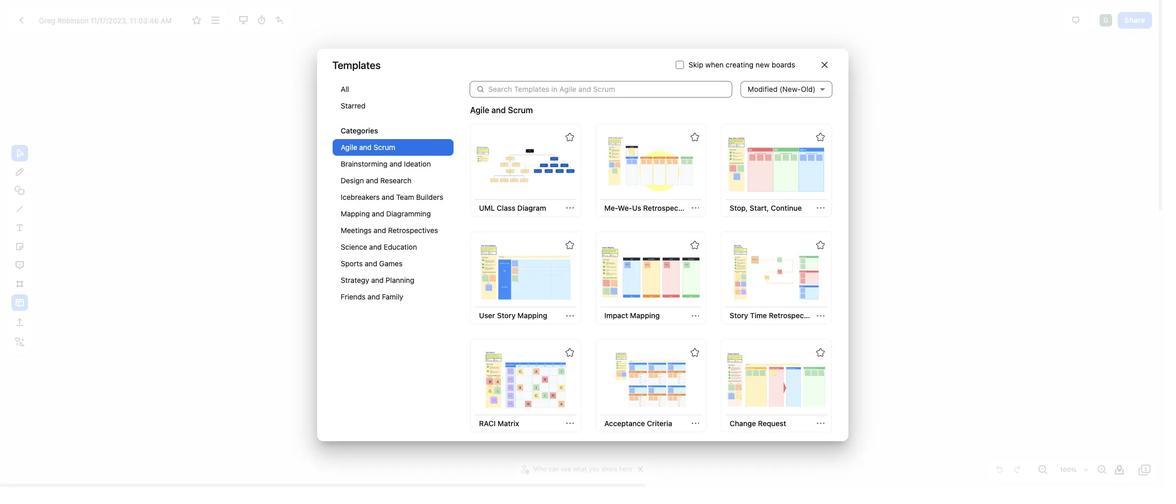 Task type: describe. For each thing, give the bounding box(es) containing it.
old)
[[801, 85, 816, 94]]

diagram
[[518, 203, 546, 212]]

share
[[1125, 15, 1146, 24]]

uml class diagram
[[479, 203, 546, 212]]

change request
[[730, 419, 787, 428]]

acceptance
[[605, 419, 645, 428]]

ideation
[[404, 160, 431, 168]]

Search Templates in Agile and Scrum text field
[[489, 81, 732, 98]]

mapping inside button
[[630, 311, 660, 320]]

templates
[[333, 59, 381, 71]]

who can see what you share here button
[[519, 462, 635, 477]]

1 story from the left
[[497, 311, 516, 320]]

raci
[[479, 419, 496, 428]]

skip when creating new boards
[[689, 60, 796, 69]]

team
[[396, 193, 414, 202]]

research
[[380, 176, 412, 185]]

stop, start, continue button
[[726, 200, 806, 216]]

story time retrospective
[[730, 311, 817, 320]]

more options for acceptance criteria image
[[692, 420, 700, 427]]

more options for story time retrospective image
[[817, 312, 825, 320]]

icebreakers and team builders
[[341, 193, 443, 202]]

star this whiteboard image for stop, start, continue
[[816, 133, 825, 141]]

start,
[[750, 203, 769, 212]]

strategy and planning
[[341, 276, 415, 285]]

thumbnail for raci matrix image
[[476, 351, 575, 409]]

zoom out image
[[1037, 464, 1049, 476]]

laser image
[[274, 14, 286, 26]]

card for template acceptance criteria element
[[596, 339, 707, 432]]

mapping and diagramming
[[341, 209, 431, 218]]

here
[[619, 465, 632, 473]]

100 %
[[1060, 466, 1077, 473]]

agile inside categories element
[[341, 143, 357, 152]]

100
[[1060, 466, 1071, 473]]

more options image
[[209, 14, 221, 26]]

acceptance criteria
[[605, 419, 673, 428]]

icebreakers
[[341, 193, 380, 202]]

uml class diagram button
[[475, 200, 551, 216]]

criteria
[[647, 419, 673, 428]]

retrospective inside me-we-us retrospective 'button'
[[643, 203, 691, 212]]

mapping inside categories element
[[341, 209, 370, 218]]

2 story from the left
[[730, 311, 748, 320]]

you
[[589, 465, 600, 473]]

acceptance criteria button
[[600, 415, 677, 432]]

star this whiteboard image for raci matrix
[[566, 349, 574, 357]]

dashboard image
[[15, 14, 28, 26]]

change
[[730, 419, 756, 428]]

star this whiteboard image for user story mapping
[[566, 241, 574, 249]]

raci matrix button
[[475, 415, 524, 432]]

meetings and retrospectives
[[341, 226, 438, 235]]

science
[[341, 243, 367, 251]]

thumbnail for change request image
[[727, 351, 826, 409]]

strategy
[[341, 276, 369, 285]]

request
[[758, 419, 787, 428]]

more options for impact mapping image
[[692, 312, 700, 320]]

meetings
[[341, 226, 372, 235]]

user
[[479, 311, 495, 320]]

me-we-us retrospective
[[605, 203, 691, 212]]

Document name text field
[[31, 12, 187, 29]]

planning
[[386, 276, 415, 285]]

star this whiteboard image for acceptance criteria
[[691, 349, 699, 357]]

upload pdfs and images image
[[13, 316, 26, 329]]

thumbnail for story time retrospective image
[[727, 243, 826, 301]]

all
[[341, 85, 349, 94]]

uml
[[479, 203, 495, 212]]

what
[[573, 465, 587, 473]]

mapping inside button
[[518, 311, 548, 320]]

modified
[[748, 85, 778, 94]]

thumbnail for acceptance criteria image
[[602, 351, 701, 409]]

see
[[561, 465, 571, 473]]

me-
[[605, 203, 618, 212]]

star this whiteboard image for me-we-us retrospective
[[691, 133, 699, 141]]

card for template user story mapping element
[[470, 231, 581, 325]]

brainstorming
[[341, 160, 388, 168]]

us
[[632, 203, 642, 212]]

design
[[341, 176, 364, 185]]

star this whiteboard image for story time retrospective
[[816, 241, 825, 249]]

more options for stop, start, continue image
[[817, 204, 825, 212]]

more tools image
[[13, 336, 26, 348]]

and inside status
[[492, 106, 506, 115]]

who can see what you share here
[[534, 465, 632, 473]]

modified (new-old)
[[748, 85, 816, 94]]

agile and scrum element
[[469, 123, 833, 490]]

impact
[[605, 311, 628, 320]]

zoom in image
[[1096, 464, 1108, 476]]

categories
[[341, 126, 378, 135]]

brainstorming and ideation
[[341, 160, 431, 168]]

me-we-us retrospective button
[[600, 200, 691, 216]]

builders
[[416, 193, 443, 202]]

thumbnail for uml class diagram image
[[476, 135, 575, 193]]

timer image
[[255, 14, 268, 26]]

games
[[379, 259, 403, 268]]

skip
[[689, 60, 704, 69]]

present image
[[237, 14, 249, 26]]

impact mapping
[[605, 311, 660, 320]]



Task type: locate. For each thing, give the bounding box(es) containing it.
thumbnail for impact mapping image
[[602, 243, 701, 301]]

0 horizontal spatial mapping
[[341, 209, 370, 218]]

pages image
[[1139, 464, 1152, 476]]

thumbnail for stop, start, continue image
[[727, 135, 826, 193]]

science and education
[[341, 243, 417, 251]]

card for template impact mapping element
[[596, 231, 707, 325]]

thumbnail for me-we-us retrospective image
[[602, 135, 701, 193]]

comment panel image
[[1070, 14, 1082, 26]]

more options for me-we-us retrospective image
[[692, 204, 700, 212]]

stop,
[[730, 203, 748, 212]]

mapping left more options for user story mapping image
[[518, 311, 548, 320]]

user story mapping button
[[475, 308, 552, 324]]

we-
[[618, 203, 632, 212]]

diagramming
[[386, 209, 431, 218]]

0 horizontal spatial scrum
[[374, 143, 395, 152]]

star this whiteboard image for change request
[[816, 349, 825, 357]]

scrum inside status
[[508, 106, 533, 115]]

1 horizontal spatial mapping
[[518, 311, 548, 320]]

star this whiteboard image for uml class diagram
[[566, 133, 574, 141]]

1 horizontal spatial retrospective
[[769, 311, 817, 320]]

card for template uml class diagram element
[[470, 124, 581, 217]]

creating
[[726, 60, 754, 69]]

class
[[497, 203, 516, 212]]

1 vertical spatial scrum
[[374, 143, 395, 152]]

share
[[601, 465, 618, 473]]

star this whiteboard image inside card for template uml class diagram element
[[566, 133, 574, 141]]

categories element
[[333, 81, 454, 316]]

starred
[[341, 101, 366, 110]]

design and research
[[341, 176, 412, 185]]

boards
[[772, 60, 796, 69]]

family
[[382, 293, 403, 301]]

more options for uml class diagram image
[[566, 204, 574, 212]]

can
[[549, 465, 559, 473]]

retrospective left more options for story time retrospective image
[[769, 311, 817, 320]]

star this whiteboard image for impact mapping
[[691, 241, 699, 249]]

mapping right the impact
[[630, 311, 660, 320]]

change request button
[[726, 415, 791, 432]]

story left 'time'
[[730, 311, 748, 320]]

star this whiteboard image inside card for template user story mapping element
[[566, 241, 574, 249]]

0 vertical spatial scrum
[[508, 106, 533, 115]]

mapping
[[341, 209, 370, 218], [518, 311, 548, 320], [630, 311, 660, 320]]

2 horizontal spatial mapping
[[630, 311, 660, 320]]

retrospectives
[[388, 226, 438, 235]]

story
[[497, 311, 516, 320], [730, 311, 748, 320]]

friends and family
[[341, 293, 403, 301]]

sports
[[341, 259, 363, 268]]

story right the user
[[497, 311, 516, 320]]

and
[[492, 106, 506, 115], [359, 143, 372, 152], [390, 160, 402, 168], [366, 176, 379, 185], [382, 193, 394, 202], [372, 209, 384, 218], [374, 226, 386, 235], [369, 243, 382, 251], [365, 259, 377, 268], [371, 276, 384, 285], [368, 293, 380, 301]]

0 horizontal spatial retrospective
[[643, 203, 691, 212]]

more options for change request image
[[817, 420, 825, 427]]

0 vertical spatial agile
[[470, 106, 490, 115]]

star this whiteboard image
[[191, 14, 203, 26], [691, 133, 699, 141], [566, 241, 574, 249], [691, 349, 699, 357]]

star this whiteboard image inside card for template acceptance criteria element
[[691, 349, 699, 357]]

0 horizontal spatial agile
[[341, 143, 357, 152]]

friends
[[341, 293, 366, 301]]

%
[[1071, 466, 1077, 473]]

card for template me-we-us retrospective element
[[596, 124, 707, 217]]

card for template raci matrix element
[[470, 339, 581, 432]]

thumbnail for user story mapping image
[[476, 243, 575, 301]]

0 horizontal spatial agile and scrum
[[341, 143, 395, 152]]

scrum inside categories element
[[374, 143, 395, 152]]

agile and scrum status
[[470, 104, 533, 117]]

retrospective
[[643, 203, 691, 212], [769, 311, 817, 320]]

1 horizontal spatial story
[[730, 311, 748, 320]]

star this whiteboard image inside card for template impact mapping element
[[691, 241, 699, 249]]

stop, start, continue
[[730, 203, 802, 212]]

education
[[384, 243, 417, 251]]

impact mapping button
[[600, 308, 664, 324]]

1 vertical spatial agile
[[341, 143, 357, 152]]

0 horizontal spatial story
[[497, 311, 516, 320]]

1 horizontal spatial agile
[[470, 106, 490, 115]]

1 horizontal spatial agile and scrum
[[470, 106, 533, 115]]

user story mapping
[[479, 311, 548, 320]]

sports and games
[[341, 259, 403, 268]]

raci matrix
[[479, 419, 519, 428]]

new
[[756, 60, 770, 69]]

more options for raci matrix image
[[566, 420, 574, 427]]

scrum
[[508, 106, 533, 115], [374, 143, 395, 152]]

1 vertical spatial agile and scrum
[[341, 143, 395, 152]]

when
[[706, 60, 724, 69]]

1 vertical spatial retrospective
[[769, 311, 817, 320]]

modified (new-old) button
[[741, 73, 833, 106]]

0 vertical spatial retrospective
[[643, 203, 691, 212]]

story time retrospective button
[[726, 308, 817, 324]]

star this whiteboard image inside card for template me-we-us retrospective element
[[691, 133, 699, 141]]

retrospective inside story time retrospective button
[[769, 311, 817, 320]]

agile and scrum inside categories element
[[341, 143, 395, 152]]

continue
[[771, 203, 802, 212]]

agile inside status
[[470, 106, 490, 115]]

matrix
[[498, 419, 519, 428]]

card for template story time retrospective element
[[721, 231, 832, 325]]

share button
[[1118, 12, 1153, 29]]

star this whiteboard image
[[566, 133, 574, 141], [816, 133, 825, 141], [691, 241, 699, 249], [816, 241, 825, 249], [566, 349, 574, 357], [816, 349, 825, 357]]

(new-
[[780, 85, 801, 94]]

0 vertical spatial agile and scrum
[[470, 106, 533, 115]]

templates image
[[13, 296, 26, 309]]

who
[[534, 465, 547, 473]]

agile
[[470, 106, 490, 115], [341, 143, 357, 152]]

time
[[750, 311, 767, 320]]

agile and scrum
[[470, 106, 533, 115], [341, 143, 395, 152]]

retrospective left more options for me-we-us retrospective image
[[643, 203, 691, 212]]

1 horizontal spatial scrum
[[508, 106, 533, 115]]

card for template stop, start, continue element
[[721, 124, 832, 217]]

card for template change request element
[[721, 339, 832, 432]]

mapping up meetings
[[341, 209, 370, 218]]

more options for user story mapping image
[[566, 312, 574, 320]]



Task type: vqa. For each thing, say whether or not it's contained in the screenshot.
Thumbnail for Stop, Start, Continue
yes



